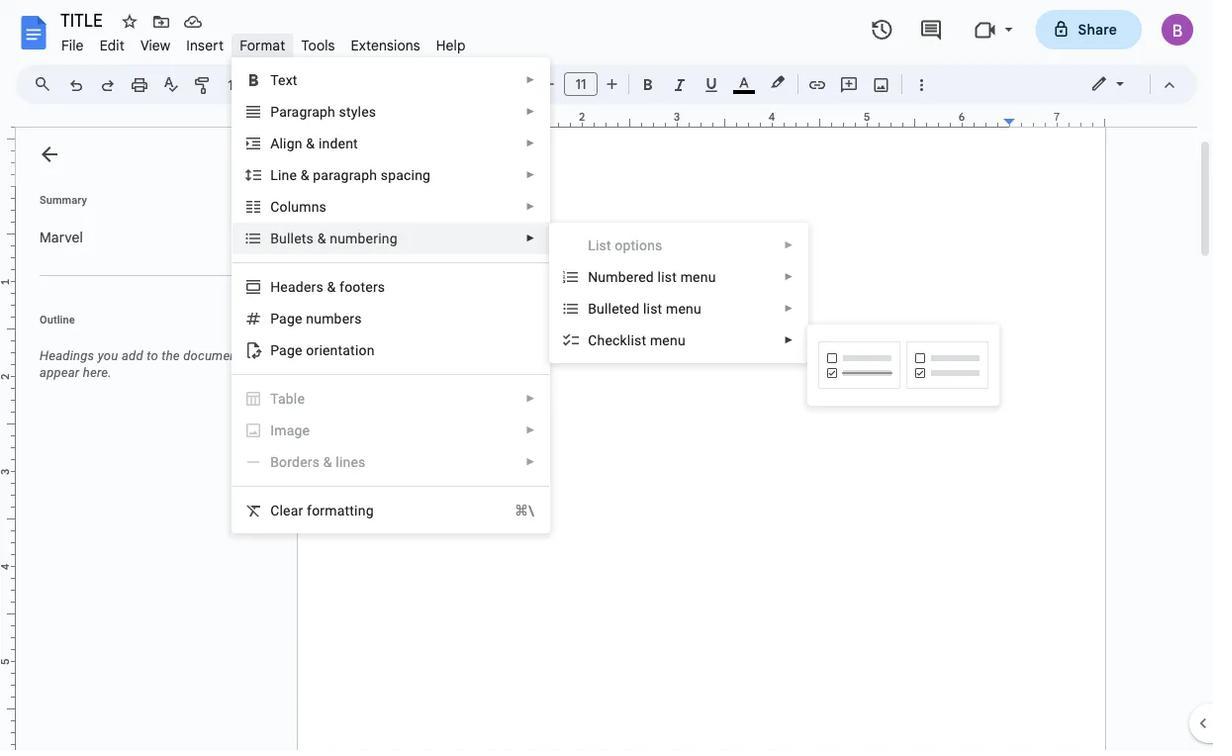 Task type: vqa. For each thing, say whether or not it's contained in the screenshot.


Task type: describe. For each thing, give the bounding box(es) containing it.
c lear formatting
[[270, 502, 374, 519]]

insert image image
[[871, 70, 893, 98]]

menu item containing list
[[588, 236, 794, 255]]

borders
[[270, 454, 320, 470]]

n
[[588, 269, 598, 285]]

menu bar banner
[[0, 0, 1214, 751]]

appear
[[40, 365, 80, 380]]

mbers
[[322, 310, 362, 327]]

colum n s
[[270, 198, 327, 215]]

here.
[[83, 365, 112, 380]]

checklist menu h element
[[588, 332, 692, 348]]

h
[[270, 279, 280, 295]]

numbering
[[330, 230, 398, 246]]

ulleted
[[597, 300, 640, 317]]

line & paragraph spacing l element
[[270, 167, 437, 183]]

footers
[[340, 279, 385, 295]]

Rename text field
[[53, 8, 114, 32]]

table menu item
[[245, 389, 536, 409]]

i
[[270, 422, 274, 439]]

Menus field
[[25, 70, 68, 98]]

page orientation 3 element
[[270, 342, 381, 358]]

c h ecklist menu
[[588, 332, 686, 348]]

clear formatting c element
[[270, 502, 380, 519]]

view
[[140, 37, 171, 54]]

application containing share
[[0, 0, 1214, 751]]

& for eaders
[[327, 279, 336, 295]]

file
[[61, 37, 84, 54]]

o
[[615, 237, 623, 253]]

view menu item
[[133, 34, 178, 57]]

lear
[[280, 502, 303, 519]]

bulleted list menu b element
[[588, 300, 708, 317]]

u
[[314, 310, 322, 327]]

edit
[[100, 37, 125, 54]]

bullets & numbering t element
[[270, 230, 404, 246]]

Star checkbox
[[116, 8, 144, 36]]

edit menu item
[[92, 34, 133, 57]]

row inside application
[[816, 339, 992, 392]]

► for ecklist menu
[[784, 335, 794, 346]]

l ine & paragraph spacing
[[270, 167, 431, 183]]

Zoom text field
[[223, 71, 270, 99]]

add
[[122, 348, 143, 363]]

& for ine
[[301, 167, 309, 183]]

paragraph styles p element
[[270, 103, 382, 120]]

format
[[240, 37, 285, 54]]

► for s & numbering
[[526, 233, 536, 244]]

menu for ulleted list menu
[[666, 300, 702, 317]]

formatting
[[307, 502, 374, 519]]

headings
[[40, 348, 94, 363]]

⌘backslash element
[[491, 501, 535, 521]]

menu for umbered list menu
[[681, 269, 716, 285]]

page for page orientation
[[270, 342, 303, 358]]

ptions
[[623, 237, 663, 253]]

row 1. column 2. do not strikethrough text when checked element
[[907, 341, 989, 389]]

outline heading
[[16, 312, 285, 340]]

list for umbered
[[658, 269, 677, 285]]

l
[[270, 167, 278, 183]]

list options o element
[[588, 237, 669, 253]]

highlight color image
[[767, 70, 789, 94]]

spacing
[[381, 167, 431, 183]]

menu containing text
[[232, 57, 551, 534]]

help menu item
[[428, 34, 474, 57]]

h eaders & footers
[[270, 279, 385, 295]]

► for n umbered list menu
[[784, 271, 794, 283]]

align & indent a element
[[270, 135, 364, 151]]

Font size text field
[[565, 72, 597, 96]]

paragraph
[[313, 167, 377, 183]]

► for a lign & indent
[[526, 138, 536, 149]]

columns n element
[[270, 198, 333, 215]]

2 vertical spatial menu
[[650, 332, 686, 348]]

b
[[588, 300, 597, 317]]

age
[[287, 422, 310, 439]]

tools
[[301, 37, 335, 54]]

numbered list menu n element
[[588, 269, 722, 285]]

aragraph
[[279, 103, 335, 120]]

& inside menu item
[[323, 454, 332, 470]]

Font size field
[[564, 72, 606, 97]]

to
[[147, 348, 158, 363]]

borders & lines q element
[[270, 454, 372, 470]]

file menu item
[[53, 34, 92, 57]]

table
[[270, 390, 305, 407]]

top margin image
[[0, 92, 15, 192]]

s for n
[[319, 198, 327, 215]]

colum
[[270, 198, 311, 215]]

insert menu item
[[178, 34, 232, 57]]

share button
[[1036, 10, 1142, 49]]

marvel
[[40, 229, 83, 246]]

s for t
[[306, 230, 314, 246]]

headings you add to the document will appear here.
[[40, 348, 264, 380]]

p
[[270, 103, 279, 120]]

list o ptions
[[588, 237, 663, 253]]

a lign & indent
[[270, 135, 358, 151]]

& for lign
[[306, 135, 315, 151]]

mode and view toolbar
[[1076, 64, 1186, 104]]

► for b ulleted list menu
[[784, 303, 794, 314]]

► inside borders & lines menu item
[[526, 456, 536, 468]]

extensions menu item
[[343, 34, 428, 57]]

umbered
[[598, 269, 654, 285]]

h
[[597, 332, 605, 348]]



Task type: locate. For each thing, give the bounding box(es) containing it.
b ulleted list menu
[[588, 300, 702, 317]]

list up bulleted list menu b element
[[658, 269, 677, 285]]

m
[[274, 422, 287, 439]]

text
[[270, 72, 298, 88]]

tools menu item
[[293, 34, 343, 57]]

share
[[1078, 21, 1118, 38]]

0 vertical spatial page
[[270, 310, 303, 327]]

0 horizontal spatial c
[[270, 502, 280, 519]]

insert
[[186, 37, 224, 54]]

headers & footers h element
[[270, 279, 391, 295]]

borders & lines
[[270, 454, 366, 470]]

0 horizontal spatial menu item
[[245, 421, 536, 440]]

1 vertical spatial menu
[[666, 300, 702, 317]]

summary heading
[[40, 192, 87, 208]]

► inside table menu item
[[526, 393, 536, 404]]

list
[[588, 237, 611, 253]]

n up bulle t s & numbering at the left top
[[311, 198, 319, 215]]

c
[[588, 332, 597, 348], [270, 502, 280, 519]]

menu item
[[588, 236, 794, 255], [245, 421, 536, 440]]

0 vertical spatial n
[[311, 198, 319, 215]]

the
[[162, 348, 180, 363]]

menu bar inside menu bar banner
[[53, 26, 474, 58]]

0 horizontal spatial s
[[306, 230, 314, 246]]

page numbers u element
[[270, 310, 368, 327]]

n
[[311, 198, 319, 215], [306, 310, 314, 327]]

right margin image
[[1005, 112, 1105, 127]]

ine
[[278, 167, 297, 183]]

page n u mbers
[[270, 310, 362, 327]]

► for p aragraph styles
[[526, 106, 536, 117]]

& left lines
[[323, 454, 332, 470]]

1 vertical spatial menu item
[[245, 421, 536, 440]]

0 vertical spatial c
[[588, 332, 597, 348]]

1 vertical spatial n
[[306, 310, 314, 327]]

n for s
[[311, 198, 319, 215]]

s right colum
[[319, 198, 327, 215]]

& right lign
[[306, 135, 315, 151]]

main toolbar
[[58, 69, 937, 100]]

eaders
[[280, 279, 324, 295]]

a
[[270, 135, 280, 151]]

► for s
[[526, 201, 536, 212]]

text color image
[[733, 70, 755, 94]]

1 vertical spatial s
[[306, 230, 314, 246]]

summary
[[40, 194, 87, 206]]

extensions
[[351, 37, 420, 54]]

menu bar containing file
[[53, 26, 474, 58]]

you
[[98, 348, 118, 363]]

i m age
[[270, 422, 310, 439]]

0 vertical spatial s
[[319, 198, 327, 215]]

styles
[[339, 103, 376, 120]]

1 page from the top
[[270, 310, 303, 327]]

menu
[[681, 269, 716, 285], [666, 300, 702, 317], [650, 332, 686, 348]]

0 vertical spatial menu
[[681, 269, 716, 285]]

summary element
[[30, 218, 277, 257]]

► for age
[[526, 425, 536, 436]]

p aragraph styles
[[270, 103, 376, 120]]

list down n umbered list menu
[[643, 300, 663, 317]]

application
[[0, 0, 1214, 751]]

document outline element
[[16, 128, 285, 751]]

indent
[[319, 135, 358, 151]]

c down b
[[588, 332, 597, 348]]

orientation
[[306, 342, 375, 358]]

row
[[816, 339, 992, 392]]

s
[[319, 198, 327, 215], [306, 230, 314, 246]]

page
[[270, 310, 303, 327], [270, 342, 303, 358]]

menu down bulleted list menu b element
[[650, 332, 686, 348]]

will
[[245, 348, 264, 363]]

lines
[[336, 454, 366, 470]]

outline
[[40, 313, 75, 326]]

lign
[[280, 135, 303, 151]]

1 horizontal spatial c
[[588, 332, 597, 348]]

menu item up "numbered list menu n" element
[[588, 236, 794, 255]]

c down borders
[[270, 502, 280, 519]]

page for page n u mbers
[[270, 310, 303, 327]]

document
[[183, 348, 241, 363]]

c for lear
[[270, 502, 280, 519]]

n for u
[[306, 310, 314, 327]]

& right eaders
[[327, 279, 336, 295]]

borders & lines menu item
[[245, 452, 536, 472]]

menu item containing i
[[245, 421, 536, 440]]

list for ulleted
[[643, 300, 663, 317]]

page left 'u'
[[270, 310, 303, 327]]

&
[[306, 135, 315, 151], [301, 167, 309, 183], [317, 230, 326, 246], [327, 279, 336, 295], [323, 454, 332, 470]]

table 2 element
[[270, 390, 311, 407]]

n left mbers
[[306, 310, 314, 327]]

row 1. column 1. strikethrough text when checked element
[[819, 341, 901, 389]]

Zoom field
[[220, 70, 294, 100]]

list
[[658, 269, 677, 285], [643, 300, 663, 317]]

n umbered list menu
[[588, 269, 716, 285]]

menu bar
[[53, 26, 474, 58]]

image m element
[[270, 422, 316, 439]]

text s element
[[270, 72, 303, 88]]

1 vertical spatial list
[[643, 300, 663, 317]]

menu
[[232, 57, 551, 534], [550, 124, 809, 751]]

menu up bulleted list menu b element
[[681, 269, 716, 285]]

1 vertical spatial c
[[270, 502, 280, 519]]

menu item down table menu item
[[245, 421, 536, 440]]

menu containing list
[[550, 124, 809, 751]]

left margin image
[[298, 112, 398, 127]]

► for l ine & paragraph spacing
[[526, 169, 536, 181]]

bulle
[[270, 230, 302, 246]]

& right t
[[317, 230, 326, 246]]

1 horizontal spatial s
[[319, 198, 327, 215]]

►
[[526, 74, 536, 86], [526, 106, 536, 117], [526, 138, 536, 149], [526, 169, 536, 181], [526, 201, 536, 212], [526, 233, 536, 244], [784, 240, 794, 251], [784, 271, 794, 283], [784, 303, 794, 314], [784, 335, 794, 346], [526, 393, 536, 404], [526, 425, 536, 436], [526, 456, 536, 468]]

format menu item
[[232, 34, 293, 57]]

1 vertical spatial page
[[270, 342, 303, 358]]

c for h
[[588, 332, 597, 348]]

2 page from the top
[[270, 342, 303, 358]]

t
[[302, 230, 306, 246]]

bulle t s & numbering
[[270, 230, 398, 246]]

1 horizontal spatial menu item
[[588, 236, 794, 255]]

& right ine
[[301, 167, 309, 183]]

ecklist
[[605, 332, 647, 348]]

page right will
[[270, 342, 303, 358]]

0 vertical spatial list
[[658, 269, 677, 285]]

help
[[436, 37, 466, 54]]

menu down "numbered list menu n" element
[[666, 300, 702, 317]]

page orientation
[[270, 342, 375, 358]]

⌘\
[[515, 502, 535, 519]]

0 vertical spatial menu item
[[588, 236, 794, 255]]

s right bulle
[[306, 230, 314, 246]]



